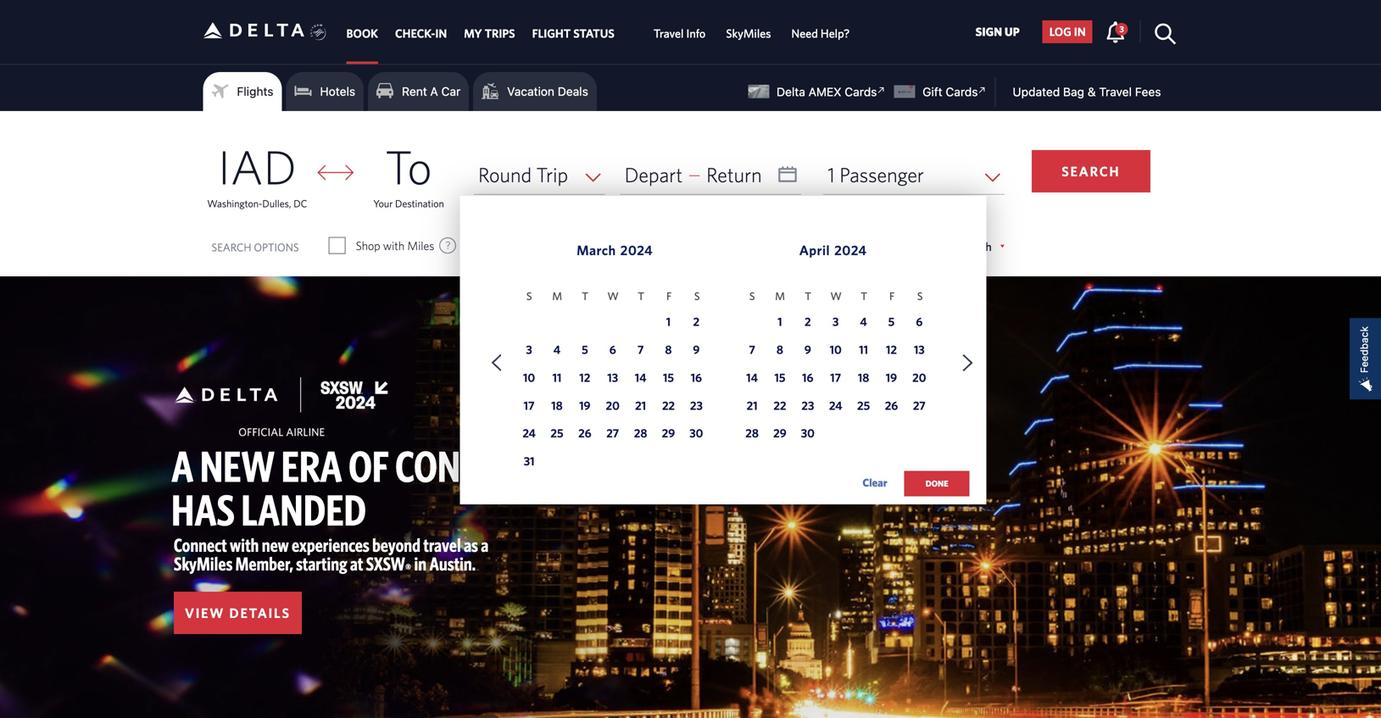 Task type: locate. For each thing, give the bounding box(es) containing it.
0 horizontal spatial 29
[[662, 426, 675, 440]]

2 2 from the left
[[805, 315, 812, 329]]

fees
[[1136, 85, 1162, 99]]

2 21 link from the left
[[742, 396, 764, 418]]

rent
[[402, 84, 427, 98]]

shop
[[356, 239, 381, 253]]

with left new
[[230, 534, 259, 556]]

1 16 from the left
[[691, 371, 702, 385]]

washington-
[[207, 198, 262, 210]]

22 link
[[658, 396, 680, 418], [769, 396, 791, 418]]

travel inside travel info link
[[654, 26, 684, 40]]

0 horizontal spatial 23 link
[[686, 396, 708, 418]]

search inside button
[[1062, 163, 1121, 179]]

dulles,
[[262, 198, 291, 210]]

cards inside the gift cards link
[[946, 85, 979, 99]]

1 vertical spatial 18
[[552, 399, 563, 413]]

27
[[914, 399, 926, 413], [607, 426, 619, 440]]

1 horizontal spatial 27
[[914, 399, 926, 413]]

5 link
[[881, 313, 903, 335], [574, 341, 596, 363]]

2 link for march 2024
[[686, 313, 708, 335]]

w down april 2024
[[831, 290, 842, 303]]

9 for 1st "9" link from the right
[[805, 343, 812, 357]]

in right log
[[1075, 24, 1086, 38]]

cards right the gift in the top of the page
[[946, 85, 979, 99]]

tab list
[[338, 0, 860, 64]]

1 horizontal spatial 1
[[778, 315, 783, 329]]

18 for the rightmost 18 link
[[858, 371, 870, 385]]

search
[[959, 240, 992, 254]]

0 horizontal spatial 28 link
[[630, 424, 652, 446]]

14
[[635, 371, 647, 385], [747, 371, 758, 385]]

My dates are flexible checkbox
[[633, 238, 648, 254]]

2 1 link from the left
[[769, 313, 791, 335]]

16 for first 16 "link" from the right
[[803, 371, 814, 385]]

with inside book tab panel
[[383, 239, 405, 253]]

1 Passenger field
[[824, 155, 1005, 195]]

cards inside delta amex cards link
[[845, 85, 878, 99]]

my trips
[[464, 26, 515, 40]]

in inside ® in austin.
[[414, 553, 427, 575]]

1 w from the left
[[608, 290, 619, 303]]

1 t from the left
[[582, 290, 589, 303]]

1 vertical spatial 3 link
[[825, 313, 847, 335]]

1 horizontal spatial 1 link
[[769, 313, 791, 335]]

1 vertical spatial 27 link
[[602, 424, 624, 446]]

1 horizontal spatial search
[[1062, 163, 1121, 179]]

book
[[347, 26, 378, 40]]

1 horizontal spatial 7 link
[[742, 341, 764, 363]]

0 horizontal spatial 11 link
[[546, 369, 568, 391]]

skymiles link
[[726, 18, 771, 49]]

m
[[553, 290, 562, 303], [776, 290, 786, 303]]

0 horizontal spatial m
[[553, 290, 562, 303]]

at
[[350, 553, 363, 575]]

s down advanced
[[918, 290, 923, 303]]

starting
[[296, 553, 347, 575]]

16 for second 16 "link" from right
[[691, 371, 702, 385]]

flight status link
[[532, 18, 615, 49]]

1 horizontal spatial 28
[[746, 426, 759, 440]]

1 horizontal spatial 29 link
[[769, 424, 791, 446]]

2 w from the left
[[831, 290, 842, 303]]

2 down dates
[[694, 315, 700, 329]]

2 horizontal spatial 3 link
[[1106, 20, 1129, 42]]

status
[[574, 26, 615, 40]]

18
[[858, 371, 870, 385], [552, 399, 563, 413]]

3 s from the left
[[750, 290, 755, 303]]

0 horizontal spatial 4
[[554, 343, 561, 357]]

Shop with Miles checkbox
[[330, 238, 345, 254]]

0 horizontal spatial 18 link
[[546, 396, 568, 418]]

0 horizontal spatial 14 link
[[630, 369, 652, 391]]

0 horizontal spatial 27 link
[[602, 424, 624, 446]]

with right shop
[[383, 239, 405, 253]]

options
[[254, 241, 299, 254]]

hotels
[[320, 84, 356, 98]]

5 for left 5 link
[[582, 343, 588, 357]]

a
[[431, 84, 438, 98], [171, 441, 194, 491]]

calendar expanded, use arrow keys to select date application
[[460, 196, 987, 515]]

1 vertical spatial 4
[[554, 343, 561, 357]]

1 horizontal spatial 3
[[833, 315, 839, 329]]

0 horizontal spatial 2 link
[[686, 313, 708, 335]]

5 for rightmost 5 link
[[889, 315, 895, 329]]

sign up link
[[969, 20, 1027, 43]]

1 9 from the left
[[693, 343, 700, 357]]

9 link
[[686, 341, 708, 363], [797, 341, 819, 363]]

1 horizontal spatial 10
[[830, 343, 842, 357]]

0 vertical spatial 13
[[914, 343, 925, 357]]

2024 right april
[[835, 242, 867, 258]]

2 30 from the left
[[801, 426, 815, 440]]

1 29 link from the left
[[658, 424, 680, 446]]

29 link
[[658, 424, 680, 446], [769, 424, 791, 446]]

1 30 from the left
[[690, 426, 704, 440]]

30
[[690, 426, 704, 440], [801, 426, 815, 440]]

1 horizontal spatial 9 link
[[797, 341, 819, 363]]

18 link
[[853, 369, 875, 391], [546, 396, 568, 418]]

a left new
[[171, 441, 194, 491]]

skymiles right info
[[726, 26, 771, 40]]

search
[[1062, 163, 1121, 179], [212, 241, 252, 254]]

1 f from the left
[[667, 290, 672, 303]]

2 2 link from the left
[[797, 313, 819, 335]]

travel
[[654, 26, 684, 40], [1100, 85, 1132, 99]]

2 16 from the left
[[803, 371, 814, 385]]

0 horizontal spatial 26
[[579, 426, 592, 440]]

18 for bottommost 18 link
[[552, 399, 563, 413]]

1 vertical spatial travel
[[1100, 85, 1132, 99]]

7
[[638, 343, 644, 357], [749, 343, 756, 357]]

2 7 link from the left
[[742, 341, 764, 363]]

0 vertical spatial 3
[[1120, 24, 1125, 34]]

april
[[800, 242, 831, 258]]

1 23 from the left
[[690, 399, 703, 413]]

2 link down april
[[797, 313, 819, 335]]

t down april 2024
[[861, 290, 868, 303]]

25 up connection
[[551, 426, 564, 440]]

connect
[[174, 534, 227, 556]]

0 horizontal spatial 14
[[635, 371, 647, 385]]

1 horizontal spatial 13 link
[[909, 341, 931, 363]]

1 horizontal spatial 8
[[777, 343, 784, 357]]

1 horizontal spatial 25
[[858, 399, 871, 413]]

17
[[831, 371, 842, 385], [524, 399, 535, 413]]

2 28 from the left
[[746, 426, 759, 440]]

2 down april
[[805, 315, 812, 329]]

0 horizontal spatial 3
[[526, 343, 533, 357]]

0 horizontal spatial 16
[[691, 371, 702, 385]]

0 vertical spatial 6
[[916, 315, 923, 329]]

1 horizontal spatial 11
[[860, 343, 869, 357]]

2 m from the left
[[776, 290, 786, 303]]

6
[[916, 315, 923, 329], [610, 343, 616, 357]]

1 22 link from the left
[[658, 396, 680, 418]]

travel right the &
[[1100, 85, 1132, 99]]

0 vertical spatial 25
[[858, 399, 871, 413]]

0 vertical spatial 12
[[886, 343, 897, 357]]

1 horizontal spatial 14
[[747, 371, 758, 385]]

1 vertical spatial 12
[[580, 371, 591, 385]]

0 horizontal spatial 25 link
[[546, 424, 568, 446]]

1 horizontal spatial 10 link
[[825, 341, 847, 363]]

2 link
[[686, 313, 708, 335], [797, 313, 819, 335]]

skymiles inside connect with new experiences beyond travel as a skymiles member, starting at sxsw
[[174, 553, 233, 575]]

0 vertical spatial 25 link
[[853, 396, 875, 418]]

7 link
[[630, 341, 652, 363], [742, 341, 764, 363]]

1 horizontal spatial 23
[[802, 399, 815, 413]]

1 horizontal spatial 6
[[916, 315, 923, 329]]

0 horizontal spatial 3 link
[[518, 341, 540, 363]]

0 vertical spatial 6 link
[[909, 313, 931, 335]]

rent a car
[[402, 84, 461, 98]]

dates
[[678, 239, 705, 253]]

12
[[886, 343, 897, 357], [580, 371, 591, 385]]

1 14 link from the left
[[630, 369, 652, 391]]

15 link
[[658, 369, 680, 391], [769, 369, 791, 391]]

delta
[[777, 85, 806, 99]]

check-in
[[395, 26, 447, 40]]

0 vertical spatial 4 link
[[853, 313, 875, 335]]

search options
[[212, 241, 299, 254]]

1 horizontal spatial 18
[[858, 371, 870, 385]]

2 s from the left
[[695, 290, 700, 303]]

29
[[662, 426, 675, 440], [774, 426, 787, 440]]

1 cards from the left
[[845, 85, 878, 99]]

shop with miles
[[356, 239, 435, 253]]

0 horizontal spatial 1 link
[[658, 313, 680, 335]]

log in
[[1050, 24, 1086, 38]]

15
[[663, 371, 674, 385], [775, 371, 786, 385]]

fares
[[564, 239, 590, 253]]

0 horizontal spatial 15
[[663, 371, 674, 385]]

1 inside 'field'
[[828, 163, 835, 187]]

4 s from the left
[[918, 290, 923, 303]]

2 link down dates
[[686, 313, 708, 335]]

1 horizontal spatial 21 link
[[742, 396, 764, 418]]

8 link
[[658, 341, 680, 363], [769, 341, 791, 363]]

done
[[926, 479, 949, 489]]

31
[[524, 454, 535, 468]]

w for march
[[608, 290, 619, 303]]

1 s from the left
[[527, 290, 532, 303]]

0 horizontal spatial 30 link
[[686, 424, 708, 446]]

1 21 link from the left
[[630, 396, 652, 418]]

0 horizontal spatial 28
[[634, 426, 648, 440]]

0 horizontal spatial 29 link
[[658, 424, 680, 446]]

0 vertical spatial 20 link
[[909, 369, 931, 391]]

1 link for april 2024
[[769, 313, 791, 335]]

2 22 from the left
[[774, 399, 787, 413]]

experiences
[[292, 534, 370, 556]]

0 horizontal spatial 4 link
[[546, 341, 568, 363]]

25 up 'clear' button on the bottom right
[[858, 399, 871, 413]]

s down refundable
[[527, 290, 532, 303]]

0 horizontal spatial 5
[[582, 343, 588, 357]]

2024 left the 'my'
[[621, 242, 653, 258]]

search down the &
[[1062, 163, 1121, 179]]

0 horizontal spatial 20 link
[[602, 396, 624, 418]]

2 23 from the left
[[802, 399, 815, 413]]

new
[[262, 534, 289, 556]]

refundable fares
[[507, 239, 590, 253]]

1 2 from the left
[[694, 315, 700, 329]]

0 horizontal spatial 21 link
[[630, 396, 652, 418]]

1 vertical spatial 10 link
[[518, 369, 540, 391]]

0 vertical spatial 4
[[861, 315, 868, 329]]

1 m from the left
[[553, 290, 562, 303]]

delta amex cards link
[[748, 82, 890, 99]]

this link opens another site in a new window that may not follow the same accessibility policies as delta air lines. image
[[975, 82, 991, 98]]

0 horizontal spatial skymiles
[[174, 553, 233, 575]]

23 for 2nd 23 link
[[802, 399, 815, 413]]

skymiles up view
[[174, 553, 233, 575]]

updated bag & travel fees
[[1013, 85, 1162, 99]]

0 horizontal spatial 17
[[524, 399, 535, 413]]

1 passenger
[[828, 163, 925, 187]]

23 for first 23 link from the left
[[690, 399, 703, 413]]

0 horizontal spatial 10 link
[[518, 369, 540, 391]]

2024 for april 2024
[[835, 242, 867, 258]]

1 vertical spatial 5 link
[[574, 341, 596, 363]]

log in button
[[1043, 20, 1093, 43]]

0 vertical spatial 11 link
[[853, 341, 875, 363]]

2 9 from the left
[[805, 343, 812, 357]]

done button
[[905, 471, 970, 497]]

2 f from the left
[[890, 290, 895, 303]]

1 1 link from the left
[[658, 313, 680, 335]]

search for search options
[[212, 241, 252, 254]]

s down dates
[[695, 290, 700, 303]]

1 for april 2024's 1 link
[[778, 315, 783, 329]]

0 horizontal spatial 8 link
[[658, 341, 680, 363]]

a new era of connection has landed
[[171, 441, 597, 534]]

delta air lines image
[[203, 4, 305, 57]]

trips
[[485, 26, 515, 40]]

cards right amex
[[845, 85, 878, 99]]

t down april
[[805, 290, 812, 303]]

flights link
[[212, 79, 274, 104]]

13 link
[[909, 341, 931, 363], [602, 369, 624, 391]]

1 horizontal spatial 5
[[889, 315, 895, 329]]

21 link
[[630, 396, 652, 418], [742, 396, 764, 418]]

1 29 from the left
[[662, 426, 675, 440]]

1 horizontal spatial 24 link
[[825, 396, 847, 418]]

2 vertical spatial 3 link
[[518, 341, 540, 363]]

1 2024 from the left
[[621, 242, 653, 258]]

1 2 link from the left
[[686, 313, 708, 335]]

s down flexible
[[750, 290, 755, 303]]

0 vertical spatial 24 link
[[825, 396, 847, 418]]

1 vertical spatial 25 link
[[546, 424, 568, 446]]

26 link
[[881, 396, 903, 418], [574, 424, 596, 446]]

25
[[858, 399, 871, 413], [551, 426, 564, 440]]

2 14 link from the left
[[742, 369, 764, 391]]

with for miles
[[383, 239, 405, 253]]

4 for rightmost 4 link
[[861, 315, 868, 329]]

0 horizontal spatial 17 link
[[518, 396, 540, 418]]

1 horizontal spatial 8 link
[[769, 341, 791, 363]]

None text field
[[621, 155, 802, 195]]

4 link
[[853, 313, 875, 335], [546, 341, 568, 363]]

2 14 from the left
[[747, 371, 758, 385]]

in right ®
[[414, 553, 427, 575]]

27 link
[[909, 396, 931, 418], [602, 424, 624, 446]]

2 22 link from the left
[[769, 396, 791, 418]]

21
[[635, 399, 646, 413], [747, 399, 758, 413]]

0 vertical spatial 27
[[914, 399, 926, 413]]

8
[[665, 343, 672, 357], [777, 343, 784, 357]]

search down washington-
[[212, 241, 252, 254]]

11 link
[[853, 341, 875, 363], [546, 369, 568, 391]]

0 horizontal spatial a
[[171, 441, 194, 491]]

t down march
[[582, 290, 589, 303]]

0 vertical spatial search
[[1062, 163, 1121, 179]]

1 vertical spatial 24
[[523, 426, 536, 440]]

2 cards from the left
[[946, 85, 979, 99]]

1 8 from the left
[[665, 343, 672, 357]]

a
[[481, 534, 489, 556]]

with
[[383, 239, 405, 253], [230, 534, 259, 556]]

in
[[1075, 24, 1086, 38], [414, 553, 427, 575]]

a left car
[[431, 84, 438, 98]]

10 link
[[825, 341, 847, 363], [518, 369, 540, 391]]

1 30 link from the left
[[686, 424, 708, 446]]

2 8 from the left
[[777, 343, 784, 357]]

0 horizontal spatial 11
[[553, 371, 562, 385]]

with for new
[[230, 534, 259, 556]]

austin.
[[430, 553, 476, 575]]

2 16 link from the left
[[797, 369, 819, 391]]

1 vertical spatial with
[[230, 534, 259, 556]]

2 2024 from the left
[[835, 242, 867, 258]]

w down march 2024
[[608, 290, 619, 303]]

4 for the bottom 4 link
[[554, 343, 561, 357]]

in inside button
[[1075, 24, 1086, 38]]

0 horizontal spatial 18
[[552, 399, 563, 413]]

0 vertical spatial 19
[[886, 371, 898, 385]]

1 horizontal spatial 2
[[805, 315, 812, 329]]

t down the my dates are flexible checkbox
[[638, 290, 645, 303]]

1 horizontal spatial 16
[[803, 371, 814, 385]]

a inside a new era of connection has landed
[[171, 441, 194, 491]]

with inside connect with new experiences beyond travel as a skymiles member, starting at sxsw
[[230, 534, 259, 556]]

travel left info
[[654, 26, 684, 40]]

0 vertical spatial 19 link
[[881, 369, 903, 391]]

2 7 from the left
[[749, 343, 756, 357]]

0 horizontal spatial w
[[608, 290, 619, 303]]

1 horizontal spatial 9
[[805, 343, 812, 357]]

1 horizontal spatial 7
[[749, 343, 756, 357]]

®
[[406, 561, 412, 577]]

march
[[577, 242, 616, 258]]

30 link
[[686, 424, 708, 446], [797, 424, 819, 446]]

1 horizontal spatial 30 link
[[797, 424, 819, 446]]

2 30 link from the left
[[797, 424, 819, 446]]

book link
[[347, 18, 378, 49]]



Task type: vqa. For each thing, say whether or not it's contained in the screenshot.


Task type: describe. For each thing, give the bounding box(es) containing it.
0 vertical spatial 12 link
[[881, 341, 903, 363]]

13 for the bottom 13 link
[[608, 371, 619, 385]]

in for ® in austin.
[[414, 553, 427, 575]]

search for search
[[1062, 163, 1121, 179]]

27 for the top 27 link
[[914, 399, 926, 413]]

1 vertical spatial 17
[[524, 399, 535, 413]]

2 29 link from the left
[[769, 424, 791, 446]]

1 vertical spatial 4 link
[[546, 341, 568, 363]]

beyond
[[372, 534, 421, 556]]

iad
[[218, 139, 297, 194]]

this link opens another site in a new window that may not follow the same accessibility policies as delta air lines. image
[[874, 82, 890, 98]]

27 for the bottommost 27 link
[[607, 426, 619, 440]]

13 for the rightmost 13 link
[[914, 343, 925, 357]]

1 horizontal spatial 11 link
[[853, 341, 875, 363]]

vacation deals link
[[482, 79, 589, 104]]

0 horizontal spatial 12
[[580, 371, 591, 385]]

0 vertical spatial a
[[431, 84, 438, 98]]

1 vertical spatial 25
[[551, 426, 564, 440]]

0 vertical spatial skymiles
[[726, 26, 771, 40]]

car
[[442, 84, 461, 98]]

2 29 from the left
[[774, 426, 787, 440]]

2 horizontal spatial 3
[[1120, 24, 1125, 34]]

1 15 from the left
[[663, 371, 674, 385]]

f for april 2024
[[890, 290, 895, 303]]

1 vertical spatial 20 link
[[602, 396, 624, 418]]

1 22 from the left
[[662, 399, 675, 413]]

need help?
[[792, 26, 850, 40]]

trip
[[537, 163, 569, 187]]

sxsw
[[366, 553, 406, 575]]

has
[[171, 484, 235, 534]]

connection
[[395, 441, 597, 491]]

0 horizontal spatial 19 link
[[574, 396, 596, 418]]

8 for 1st 8 link from the left
[[665, 343, 672, 357]]

2 link for april 2024
[[797, 313, 819, 335]]

1 28 link from the left
[[630, 424, 652, 446]]

refundable
[[507, 239, 562, 253]]

1 horizontal spatial 12
[[886, 343, 897, 357]]

round trip
[[478, 163, 569, 187]]

rent a car link
[[377, 79, 461, 104]]

31 link
[[518, 452, 540, 474]]

0 vertical spatial 20
[[913, 371, 927, 385]]

march 2024
[[577, 242, 653, 258]]

2 21 from the left
[[747, 399, 758, 413]]

Round Trip field
[[474, 155, 605, 195]]

flights
[[237, 84, 274, 98]]

1 horizontal spatial 17 link
[[825, 369, 847, 391]]

0 horizontal spatial 24 link
[[518, 424, 540, 446]]

1 9 link from the left
[[686, 341, 708, 363]]

0 horizontal spatial 6 link
[[602, 341, 624, 363]]

flexible
[[726, 239, 760, 253]]

0 horizontal spatial 26 link
[[574, 424, 596, 446]]

clear
[[863, 476, 888, 489]]

1 21 from the left
[[635, 399, 646, 413]]

1 for 1 passenger
[[828, 163, 835, 187]]

are
[[708, 239, 723, 253]]

1 8 link from the left
[[658, 341, 680, 363]]

1 vertical spatial 13 link
[[602, 369, 624, 391]]

2 15 link from the left
[[769, 369, 791, 391]]

2 15 from the left
[[775, 371, 786, 385]]

amex
[[809, 85, 842, 99]]

april 2024
[[800, 242, 867, 258]]

deals
[[558, 84, 589, 98]]

landed
[[241, 484, 366, 534]]

3 t from the left
[[805, 290, 812, 303]]

my dates are flexible
[[659, 239, 760, 253]]

1 horizontal spatial 6 link
[[909, 313, 931, 335]]

up
[[1005, 24, 1020, 38]]

m for april
[[776, 290, 786, 303]]

1 7 from the left
[[638, 343, 644, 357]]

era
[[281, 441, 342, 491]]

1 vertical spatial 26
[[579, 426, 592, 440]]

log
[[1050, 24, 1072, 38]]

check-
[[395, 26, 435, 40]]

advanced search
[[906, 240, 992, 254]]

1 23 link from the left
[[686, 396, 708, 418]]

2 for march 2024
[[694, 315, 700, 329]]

1 15 link from the left
[[658, 369, 680, 391]]

1 7 link from the left
[[630, 341, 652, 363]]

vacation
[[507, 84, 555, 98]]

info
[[687, 26, 706, 40]]

1 link for march 2024
[[658, 313, 680, 335]]

2 t from the left
[[638, 290, 645, 303]]

2 28 link from the left
[[742, 424, 764, 446]]

1 16 link from the left
[[686, 369, 708, 391]]

1 horizontal spatial 5 link
[[881, 313, 903, 335]]

0 vertical spatial 17
[[831, 371, 842, 385]]

8 for first 8 link from right
[[777, 343, 784, 357]]

in
[[435, 26, 447, 40]]

view
[[185, 605, 225, 621]]

1 vertical spatial 19
[[580, 399, 591, 413]]

view details
[[185, 605, 291, 621]]

skyteam image
[[310, 6, 327, 59]]

4 t from the left
[[861, 290, 868, 303]]

2 9 link from the left
[[797, 341, 819, 363]]

my
[[464, 26, 482, 40]]

1 horizontal spatial 25 link
[[853, 396, 875, 418]]

9 for first "9" link from the left
[[693, 343, 700, 357]]

in for log in
[[1075, 24, 1086, 38]]

passenger
[[840, 163, 925, 187]]

to your destination
[[374, 139, 444, 210]]

2 vertical spatial 3
[[526, 343, 533, 357]]

help?
[[821, 26, 850, 40]]

to
[[386, 139, 432, 194]]

new
[[200, 441, 275, 491]]

2 23 link from the left
[[797, 396, 819, 418]]

gift cards
[[923, 85, 979, 99]]

my
[[659, 239, 676, 253]]

1 horizontal spatial 19 link
[[881, 369, 903, 391]]

&
[[1088, 85, 1097, 99]]

0 horizontal spatial 5 link
[[574, 341, 596, 363]]

1 28 from the left
[[634, 426, 648, 440]]

travel info link
[[654, 18, 706, 49]]

travel info
[[654, 26, 706, 40]]

0 vertical spatial 10 link
[[825, 341, 847, 363]]

0 horizontal spatial 12 link
[[574, 369, 596, 391]]

1 vertical spatial 20
[[606, 399, 620, 413]]

w for april
[[831, 290, 842, 303]]

dc
[[294, 198, 307, 210]]

my trips link
[[464, 18, 515, 49]]

1 horizontal spatial 20 link
[[909, 369, 931, 391]]

none text field inside book tab panel
[[621, 155, 802, 195]]

flight
[[532, 26, 571, 40]]

travel
[[424, 534, 461, 556]]

f for march 2024
[[667, 290, 672, 303]]

1 horizontal spatial 18 link
[[853, 369, 875, 391]]

view details link
[[174, 592, 302, 635]]

2024 for march 2024
[[621, 242, 653, 258]]

gift cards link
[[894, 82, 991, 99]]

connect with new experiences beyond travel as a skymiles member, starting at sxsw
[[174, 534, 489, 575]]

clear button
[[863, 470, 888, 495]]

destination
[[395, 198, 444, 210]]

6 for the right 6 link
[[916, 315, 923, 329]]

1 horizontal spatial 4 link
[[853, 313, 875, 335]]

1 horizontal spatial 26
[[885, 399, 899, 413]]

gift
[[923, 85, 943, 99]]

1 14 from the left
[[635, 371, 647, 385]]

details
[[229, 605, 291, 621]]

m for march
[[553, 290, 562, 303]]

delta amex cards
[[777, 85, 878, 99]]

member,
[[236, 553, 293, 575]]

® in austin.
[[406, 553, 476, 577]]

2 for april 2024
[[805, 315, 812, 329]]

sign up
[[976, 24, 1020, 38]]

return
[[707, 163, 762, 187]]

1 horizontal spatial 19
[[886, 371, 898, 385]]

6 for leftmost 6 link
[[610, 343, 616, 357]]

updated bag & travel fees link
[[996, 85, 1162, 99]]

search button
[[1032, 150, 1151, 193]]

1 for march 2024 1 link
[[667, 315, 671, 329]]

1 vertical spatial 18 link
[[546, 396, 568, 418]]

vacation deals
[[507, 84, 589, 98]]

0 vertical spatial 27 link
[[909, 396, 931, 418]]

0 horizontal spatial 10
[[523, 371, 535, 385]]

of
[[349, 441, 389, 491]]

iad washington-dulles, dc
[[207, 139, 307, 210]]

tab list containing book
[[338, 0, 860, 64]]

miles
[[407, 239, 435, 253]]

0 vertical spatial 11
[[860, 343, 869, 357]]

hotels link
[[295, 79, 356, 104]]

1 horizontal spatial 3 link
[[825, 313, 847, 335]]

sign
[[976, 24, 1003, 38]]

need
[[792, 26, 818, 40]]

0 vertical spatial 26 link
[[881, 396, 903, 418]]

book tab panel
[[0, 111, 1382, 515]]

as
[[464, 534, 478, 556]]

updated
[[1013, 85, 1061, 99]]

1 horizontal spatial 24
[[830, 399, 843, 413]]

2 8 link from the left
[[769, 341, 791, 363]]



